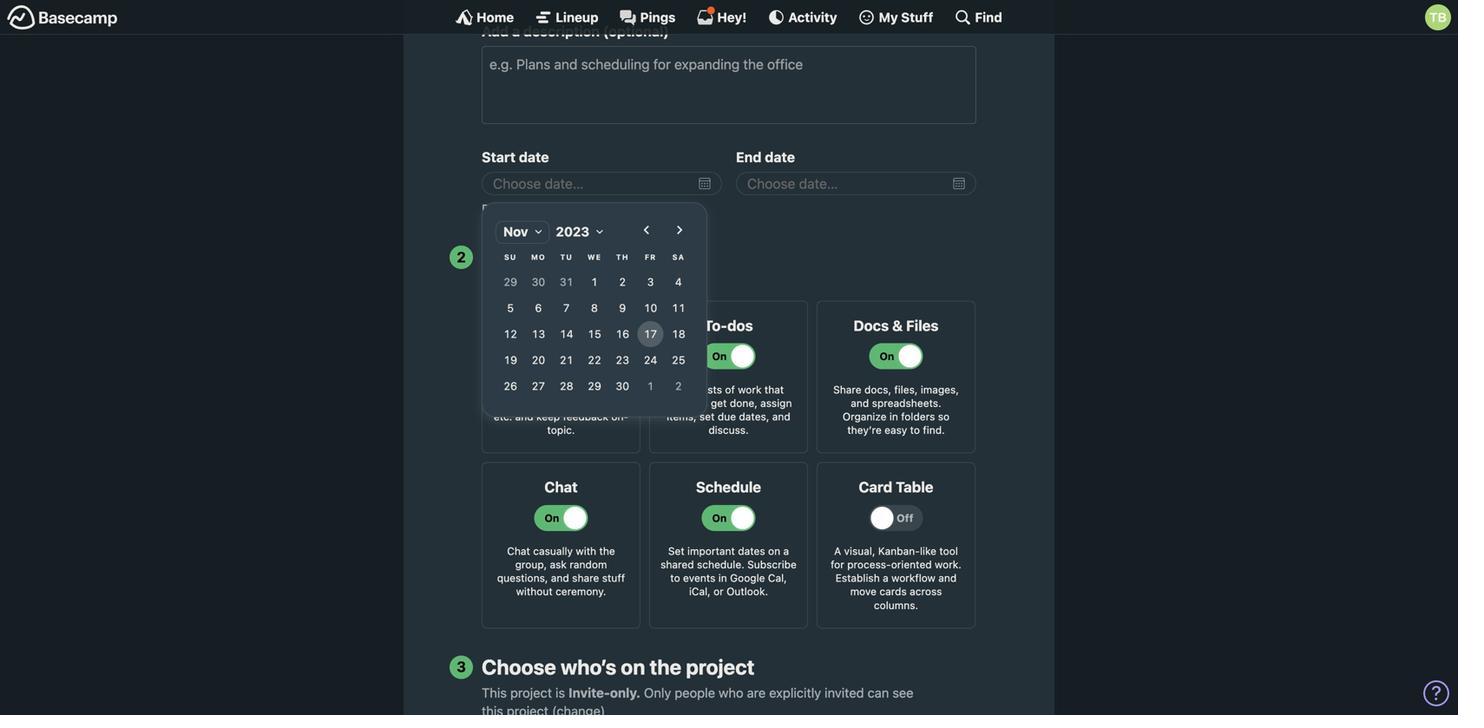 Task type: vqa. For each thing, say whether or not it's contained in the screenshot.


Task type: describe. For each thing, give the bounding box(es) containing it.
3 inside button
[[647, 275, 654, 288]]

6 button
[[526, 295, 552, 321]]

27
[[532, 379, 545, 392]]

move
[[850, 586, 877, 598]]

home
[[477, 10, 514, 25]]

find button
[[954, 9, 1003, 26]]

2 for right 2 button
[[675, 379, 682, 392]]

for
[[831, 559, 845, 571]]

and inside post announcements, pitch ideas, progress updates, etc. and keep feedback on- topic.
[[515, 411, 534, 423]]

pings
[[640, 10, 676, 25]]

0 horizontal spatial 30 button
[[526, 269, 552, 295]]

0 vertical spatial 29 button
[[498, 269, 524, 295]]

organize
[[843, 411, 887, 423]]

dates inside set important dates on a shared schedule. subscribe to events in google cal, ical, or outlook.
[[738, 545, 765, 557]]

2 for the left 2 button
[[619, 275, 626, 288]]

0 vertical spatial a
[[512, 23, 520, 40]]

this project is invite-only.
[[482, 686, 641, 701]]

switch accounts image
[[7, 4, 118, 31]]

dialog containing nov
[[482, 195, 760, 426]]

random
[[570, 559, 607, 571]]

group,
[[515, 559, 547, 571]]

16
[[616, 327, 629, 340]]

8
[[591, 301, 598, 314]]

5 button
[[498, 295, 524, 321]]

columns.
[[874, 599, 919, 611]]

only
[[644, 686, 671, 701]]

1 horizontal spatial 1 button
[[638, 373, 664, 399]]

outlook.
[[727, 586, 768, 598]]

and inside chat casually with the group, ask random questions, and share stuff without ceremony.
[[551, 572, 569, 584]]

0 vertical spatial can
[[507, 275, 529, 290]]

5
[[507, 301, 514, 314]]

(optional)
[[603, 23, 669, 40]]

start date
[[482, 149, 549, 166]]

10 button
[[638, 295, 664, 321]]

project inside "only people who are explicitly invited can see this project ("
[[507, 704, 549, 715]]

ideas,
[[501, 397, 530, 409]]

in inside the share docs, files, images, and spreadsheets. organize in folders so they're easy to find.
[[890, 411, 898, 423]]

tool
[[940, 545, 958, 557]]

can inside "only people who are explicitly invited can see this project ("
[[868, 686, 889, 701]]

are
[[747, 686, 766, 701]]

needs
[[665, 397, 695, 409]]

docs,
[[865, 383, 892, 396]]

1 for the left 1 button
[[591, 275, 598, 288]]

and inside 'a visual, kanban-like tool for process-oriented work. establish a workflow and move cards across columns.'
[[939, 572, 957, 584]]

1 vertical spatial tools
[[623, 275, 652, 290]]

casually
[[533, 545, 573, 557]]

who
[[719, 686, 744, 701]]

23 button
[[610, 347, 636, 373]]

remove dates link
[[482, 201, 566, 217]]

feedback
[[563, 411, 609, 423]]

1 vertical spatial on
[[621, 655, 645, 679]]

date for end date
[[765, 149, 795, 166]]

on-
[[611, 411, 629, 423]]

2023
[[556, 224, 590, 239]]

set
[[700, 411, 715, 423]]

23
[[616, 353, 629, 366]]

&
[[892, 317, 903, 334]]

visual,
[[844, 545, 875, 557]]

on inside set important dates on a shared schedule. subscribe to events in google cal, ical, or outlook.
[[768, 545, 781, 557]]

20 button
[[526, 347, 552, 373]]

to inside "make lists of work that needs to get done, assign items, set due dates, and discuss."
[[698, 397, 708, 409]]

0 vertical spatial dates
[[533, 201, 566, 217]]

15
[[588, 327, 601, 340]]

19
[[504, 353, 517, 366]]

is
[[556, 686, 565, 701]]

invited
[[825, 686, 864, 701]]

8 button
[[582, 295, 608, 321]]

of
[[725, 383, 735, 396]]

choose for choose your tools
[[482, 245, 556, 269]]

kanban-
[[878, 545, 920, 557]]

15 button
[[582, 321, 608, 347]]

date for start date
[[519, 149, 549, 166]]

add
[[482, 23, 509, 40]]

1 for 1 button to the right
[[647, 379, 654, 392]]

only people who are explicitly invited can see this project (
[[482, 686, 914, 715]]

keep
[[536, 411, 560, 423]]

subscribe
[[748, 559, 797, 571]]

14
[[560, 327, 573, 340]]

remove dates
[[482, 201, 566, 217]]

make
[[673, 383, 700, 396]]

in inside set important dates on a shared schedule. subscribe to events in google cal, ical, or outlook.
[[719, 572, 727, 584]]

only.
[[610, 686, 641, 701]]

schedule
[[696, 479, 761, 496]]

10
[[644, 301, 657, 314]]

later.
[[655, 275, 685, 290]]

cal,
[[768, 572, 787, 584]]

stuff
[[602, 572, 625, 584]]

items,
[[667, 411, 697, 423]]

tu
[[560, 253, 573, 262]]

24
[[644, 353, 657, 366]]

25 button
[[666, 347, 692, 373]]

set important dates on a shared schedule. subscribe to events in google cal, ical, or outlook.
[[661, 545, 797, 598]]

ceremony.
[[556, 586, 606, 598]]

1 horizontal spatial 2 button
[[666, 373, 692, 399]]

tim burton image
[[1425, 4, 1451, 30]]

find
[[975, 10, 1003, 25]]

a visual, kanban-like tool for process-oriented work. establish a workflow and move cards across columns.
[[831, 545, 962, 611]]

across
[[910, 586, 942, 598]]

schedule.
[[697, 559, 745, 571]]

28
[[560, 379, 573, 392]]

nov
[[503, 224, 528, 239]]

explicitly
[[769, 686, 821, 701]]

20
[[532, 353, 545, 366]]

to-dos
[[704, 317, 753, 334]]



Task type: locate. For each thing, give the bounding box(es) containing it.
dates up subscribe
[[738, 545, 765, 557]]

process-
[[847, 559, 891, 571]]

can right you
[[507, 275, 529, 290]]

29 down su
[[504, 275, 517, 288]]

24 button
[[638, 347, 664, 373]]

18
[[672, 327, 686, 340]]

a up cards
[[883, 572, 889, 584]]

in up easy
[[890, 411, 898, 423]]

and inside the share docs, files, images, and spreadsheets. organize in folders so they're easy to find.
[[851, 397, 869, 409]]

29 button down su
[[498, 269, 524, 295]]

1 horizontal spatial 30
[[616, 379, 629, 392]]

0 vertical spatial 1 button
[[582, 269, 608, 295]]

ical,
[[689, 586, 711, 598]]

2 horizontal spatial to
[[910, 424, 920, 436]]

2 button down th
[[610, 269, 636, 295]]

docs & files
[[854, 317, 939, 334]]

shared
[[661, 559, 694, 571]]

docs
[[854, 317, 889, 334]]

0 horizontal spatial 2
[[457, 249, 466, 265]]

oriented
[[891, 559, 932, 571]]

dos
[[728, 317, 753, 334]]

people
[[675, 686, 715, 701]]

a right add
[[512, 23, 520, 40]]

1 vertical spatial 30 button
[[610, 373, 636, 399]]

2 choose date… field from the left
[[736, 172, 977, 195]]

19 button
[[498, 347, 524, 373]]

29 up updates,
[[588, 379, 601, 392]]

12
[[504, 327, 517, 340]]

1 vertical spatial to
[[910, 424, 920, 436]]

2 vertical spatial project
[[507, 704, 549, 715]]

31
[[560, 275, 573, 288]]

2 vertical spatial to
[[670, 572, 680, 584]]

change
[[576, 275, 619, 290]]

dates
[[533, 201, 566, 217], [738, 545, 765, 557]]

1 horizontal spatial 1
[[647, 379, 654, 392]]

1 vertical spatial 3
[[457, 659, 466, 676]]

0 horizontal spatial can
[[507, 275, 529, 290]]

30 down 23 button
[[616, 379, 629, 392]]

1 horizontal spatial choose date… field
[[736, 172, 977, 195]]

easy
[[885, 424, 907, 436]]

project up (
[[510, 686, 552, 701]]

Choose date… field
[[482, 172, 722, 195], [736, 172, 977, 195]]

google
[[730, 572, 765, 584]]

1 vertical spatial can
[[868, 686, 889, 701]]

0 horizontal spatial 1 button
[[582, 269, 608, 295]]

and down ideas,
[[515, 411, 534, 423]]

the for with
[[599, 545, 615, 557]]

9 button
[[610, 295, 636, 321]]

share docs, files, images, and spreadsheets. organize in folders so they're easy to find.
[[833, 383, 959, 436]]

share
[[572, 572, 599, 584]]

1 down 24 button
[[647, 379, 654, 392]]

1 vertical spatial 1 button
[[638, 373, 664, 399]]

0 horizontal spatial 2 button
[[610, 269, 636, 295]]

Add a description (optional) text field
[[482, 46, 977, 124]]

project up who at bottom
[[686, 655, 755, 679]]

a inside set important dates on a shared schedule. subscribe to events in google cal, ical, or outlook.
[[783, 545, 789, 557]]

2 horizontal spatial a
[[883, 572, 889, 584]]

workflow
[[892, 572, 936, 584]]

22 button
[[582, 347, 608, 373]]

files
[[906, 317, 939, 334]]

0 vertical spatial 2
[[457, 249, 466, 265]]

and inside "make lists of work that needs to get done, assign items, set due dates, and discuss."
[[772, 411, 791, 423]]

0 vertical spatial in
[[890, 411, 898, 423]]

0 horizontal spatial 30
[[532, 275, 545, 288]]

0 vertical spatial choose
[[482, 245, 556, 269]]

1 horizontal spatial 29
[[588, 379, 601, 392]]

1 horizontal spatial 29 button
[[582, 373, 608, 399]]

1 down 'we'
[[591, 275, 598, 288]]

to down "folders"
[[910, 424, 920, 436]]

0 vertical spatial 2 button
[[610, 269, 636, 295]]

date right the start
[[519, 149, 549, 166]]

9
[[619, 301, 626, 314]]

2 down th
[[619, 275, 626, 288]]

activity
[[789, 10, 837, 25]]

due
[[718, 411, 736, 423]]

2 vertical spatial 2
[[675, 379, 682, 392]]

1 vertical spatial 29 button
[[582, 373, 608, 399]]

1 horizontal spatial date
[[765, 149, 795, 166]]

1 button
[[582, 269, 608, 295], [638, 373, 664, 399]]

choose up this at bottom left
[[482, 655, 556, 679]]

dates up 2023
[[533, 201, 566, 217]]

22
[[588, 353, 601, 366]]

30 down mo
[[532, 275, 545, 288]]

and down the work. at bottom right
[[939, 572, 957, 584]]

30 button down mo
[[526, 269, 552, 295]]

so
[[938, 411, 950, 423]]

0 horizontal spatial 29 button
[[498, 269, 524, 295]]

0 horizontal spatial to
[[670, 572, 680, 584]]

30
[[532, 275, 545, 288], [616, 379, 629, 392]]

they're
[[848, 424, 882, 436]]

1 vertical spatial chat
[[507, 545, 530, 557]]

the right with
[[599, 545, 615, 557]]

18 button
[[666, 321, 692, 347]]

main element
[[0, 0, 1458, 35]]

1 vertical spatial choose
[[482, 655, 556, 679]]

1 vertical spatial 29
[[588, 379, 601, 392]]

post announcements, pitch ideas, progress updates, etc. and keep feedback on- topic.
[[494, 383, 629, 436]]

0 horizontal spatial dates
[[533, 201, 566, 217]]

ask
[[550, 559, 567, 571]]

su
[[504, 253, 517, 262]]

the for on
[[650, 655, 682, 679]]

0 vertical spatial to
[[698, 397, 708, 409]]

1 horizontal spatial in
[[890, 411, 898, 423]]

choose for choose who's on the project
[[482, 655, 556, 679]]

fr
[[645, 253, 656, 262]]

1 vertical spatial in
[[719, 572, 727, 584]]

to down shared
[[670, 572, 680, 584]]

in down schedule. at bottom
[[719, 572, 727, 584]]

17
[[644, 327, 657, 340]]

project left (
[[507, 704, 549, 715]]

0 vertical spatial 29
[[504, 275, 517, 288]]

to
[[698, 397, 708, 409], [910, 424, 920, 436], [670, 572, 680, 584]]

like
[[920, 545, 937, 557]]

2 button
[[610, 269, 636, 295], [666, 373, 692, 399]]

hey!
[[717, 10, 747, 25]]

set
[[668, 545, 685, 557]]

1 horizontal spatial 2
[[619, 275, 626, 288]]

29 button down 22 on the left of the page
[[582, 373, 608, 399]]

1 horizontal spatial to
[[698, 397, 708, 409]]

1 vertical spatial 1
[[647, 379, 654, 392]]

get
[[711, 397, 727, 409]]

the inside chat casually with the group, ask random questions, and share stuff without ceremony.
[[599, 545, 615, 557]]

to inside the share docs, files, images, and spreadsheets. organize in folders so they're easy to find.
[[910, 424, 920, 436]]

important
[[688, 545, 735, 557]]

1 horizontal spatial chat
[[545, 479, 578, 496]]

1 horizontal spatial 3
[[647, 275, 654, 288]]

on up only.
[[621, 655, 645, 679]]

to up set
[[698, 397, 708, 409]]

0 vertical spatial 30
[[532, 275, 545, 288]]

sa
[[672, 253, 685, 262]]

2 button down the 25
[[666, 373, 692, 399]]

updates,
[[579, 397, 622, 409]]

this
[[482, 686, 507, 701]]

chat up group,
[[507, 545, 530, 557]]

1 horizontal spatial dates
[[738, 545, 765, 557]]

1 vertical spatial the
[[650, 655, 682, 679]]

done,
[[730, 397, 758, 409]]

0 horizontal spatial 29
[[504, 275, 517, 288]]

1 choose from the top
[[482, 245, 556, 269]]

dialog
[[482, 195, 760, 426]]

(
[[552, 704, 557, 715]]

who's
[[561, 655, 617, 679]]

2 left su
[[457, 249, 466, 265]]

the up only
[[650, 655, 682, 679]]

30 button down 23
[[610, 373, 636, 399]]

0 horizontal spatial 3
[[457, 659, 466, 676]]

0 horizontal spatial in
[[719, 572, 727, 584]]

chat down topic.
[[545, 479, 578, 496]]

1 horizontal spatial can
[[868, 686, 889, 701]]

0 vertical spatial tools
[[609, 245, 657, 269]]

to-
[[704, 317, 728, 334]]

1 vertical spatial project
[[510, 686, 552, 701]]

0 horizontal spatial a
[[512, 23, 520, 40]]

0 horizontal spatial choose date… field
[[482, 172, 722, 195]]

0 horizontal spatial 1
[[591, 275, 598, 288]]

1 vertical spatial dates
[[738, 545, 765, 557]]

0 horizontal spatial chat
[[507, 545, 530, 557]]

0 vertical spatial chat
[[545, 479, 578, 496]]

31 button
[[554, 269, 580, 295]]

2 choose from the top
[[482, 655, 556, 679]]

chat for chat
[[545, 479, 578, 496]]

work.
[[935, 559, 962, 571]]

2 date from the left
[[765, 149, 795, 166]]

dates,
[[739, 411, 769, 423]]

7
[[563, 301, 570, 314]]

a inside 'a visual, kanban-like tool for process-oriented work. establish a workflow and move cards across columns.'
[[883, 572, 889, 584]]

0 horizontal spatial date
[[519, 149, 549, 166]]

0 vertical spatial 3
[[647, 275, 654, 288]]

1 vertical spatial 30
[[616, 379, 629, 392]]

description
[[523, 23, 600, 40]]

a
[[834, 545, 841, 557]]

0 horizontal spatial on
[[621, 655, 645, 679]]

0 vertical spatial project
[[686, 655, 755, 679]]

26
[[504, 379, 517, 392]]

1 vertical spatial 2 button
[[666, 373, 692, 399]]

can
[[507, 275, 529, 290], [868, 686, 889, 701]]

12 button
[[498, 321, 524, 347]]

can left see
[[868, 686, 889, 701]]

choose down nov
[[482, 245, 556, 269]]

date right end
[[765, 149, 795, 166]]

tools up 10
[[623, 275, 652, 290]]

on
[[768, 545, 781, 557], [621, 655, 645, 679]]

0 vertical spatial the
[[599, 545, 615, 557]]

0 vertical spatial on
[[768, 545, 781, 557]]

card table
[[859, 479, 934, 496]]

and down the assign
[[772, 411, 791, 423]]

1 horizontal spatial a
[[783, 545, 789, 557]]

without
[[516, 586, 553, 598]]

on up subscribe
[[768, 545, 781, 557]]

see
[[893, 686, 914, 701]]

3
[[647, 275, 654, 288], [457, 659, 466, 676]]

1 horizontal spatial 30 button
[[610, 373, 636, 399]]

in
[[890, 411, 898, 423], [719, 572, 727, 584]]

1 date from the left
[[519, 149, 549, 166]]

1 button down 'we'
[[582, 269, 608, 295]]

26 button
[[498, 373, 524, 399]]

16 button
[[610, 321, 636, 347]]

find.
[[923, 424, 945, 436]]

and up organize
[[851, 397, 869, 409]]

topic.
[[547, 424, 575, 436]]

pitch
[[603, 383, 628, 396]]

0 vertical spatial 1
[[591, 275, 598, 288]]

2 horizontal spatial 2
[[675, 379, 682, 392]]

0 vertical spatial 30 button
[[526, 269, 552, 295]]

establish
[[836, 572, 880, 584]]

1 horizontal spatial the
[[650, 655, 682, 679]]

29 button
[[498, 269, 524, 295], [582, 373, 608, 399]]

0 horizontal spatial the
[[599, 545, 615, 557]]

11
[[672, 301, 686, 314]]

1 button down 24
[[638, 373, 664, 399]]

and down ask
[[551, 572, 569, 584]]

2
[[457, 249, 466, 265], [619, 275, 626, 288], [675, 379, 682, 392]]

tools right 'we'
[[609, 245, 657, 269]]

1 choose date… field from the left
[[482, 172, 722, 195]]

chat inside chat casually with the group, ask random questions, and share stuff without ceremony.
[[507, 545, 530, 557]]

2 vertical spatial a
[[883, 572, 889, 584]]

and
[[851, 397, 869, 409], [515, 411, 534, 423], [772, 411, 791, 423], [551, 572, 569, 584], [939, 572, 957, 584]]

2 up needs
[[675, 379, 682, 392]]

4
[[675, 275, 682, 288]]

a up subscribe
[[783, 545, 789, 557]]

1 vertical spatial 2
[[619, 275, 626, 288]]

1 horizontal spatial on
[[768, 545, 781, 557]]

1 vertical spatial a
[[783, 545, 789, 557]]

to inside set important dates on a shared schedule. subscribe to events in google cal, ical, or outlook.
[[670, 572, 680, 584]]

invite-
[[569, 686, 610, 701]]

choose
[[482, 245, 556, 269], [482, 655, 556, 679]]

cards
[[880, 586, 907, 598]]

chat for chat casually with the group, ask random questions, and share stuff without ceremony.
[[507, 545, 530, 557]]



